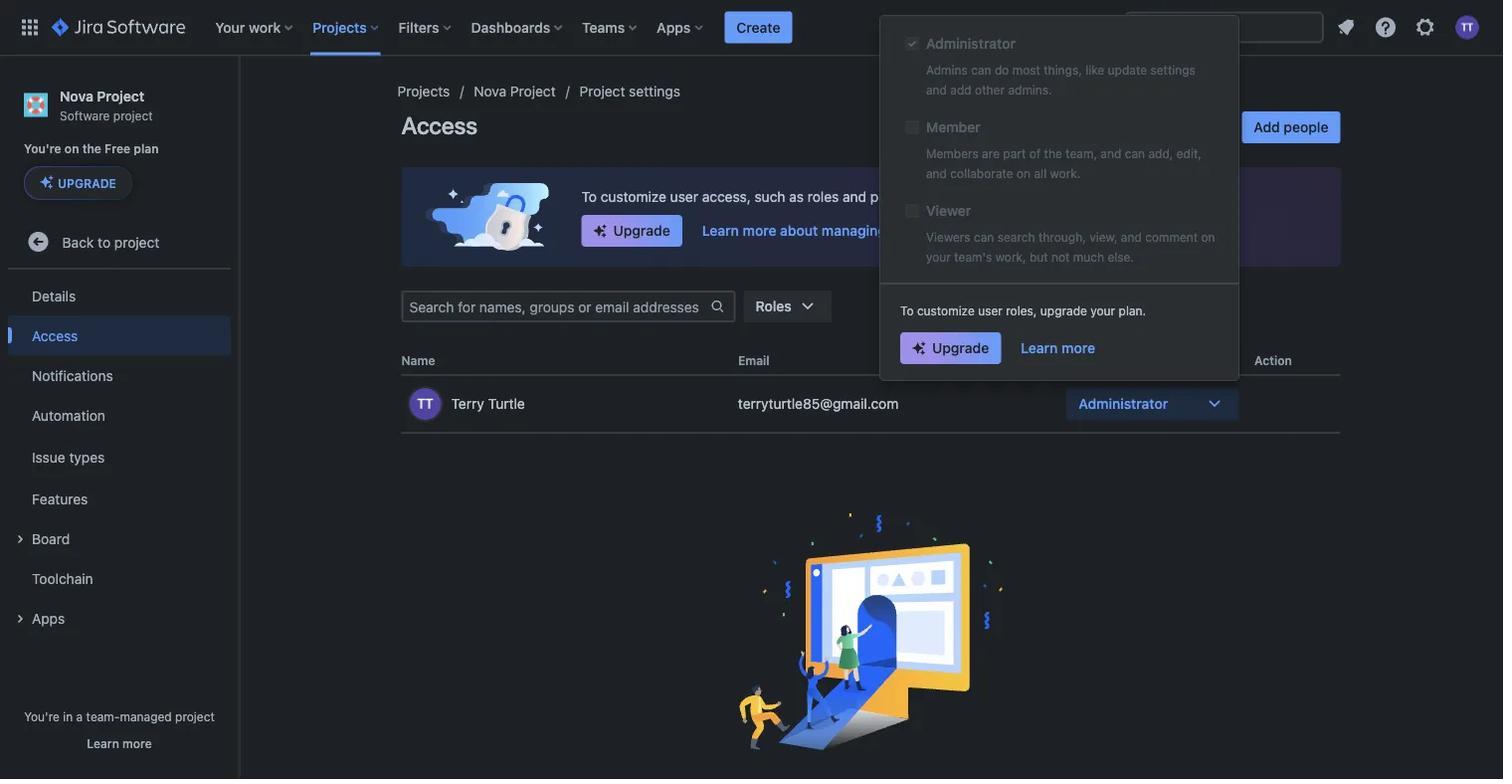 Task type: locate. For each thing, give the bounding box(es) containing it.
teams
[[582, 19, 625, 35]]

roles
[[756, 298, 792, 314]]

to
[[1076, 189, 1089, 205], [98, 234, 111, 250]]

1 horizontal spatial more
[[743, 222, 777, 239]]

dashboards
[[471, 19, 550, 35]]

project for nova project software project
[[97, 88, 144, 104]]

most
[[1013, 63, 1041, 77]]

nova project link
[[474, 80, 556, 103]]

access inside group
[[32, 327, 78, 344]]

learn more for learn more button
[[87, 736, 152, 750]]

more down such
[[743, 222, 777, 239]]

0 horizontal spatial your
[[926, 250, 951, 264]]

nova inside nova project software project
[[60, 88, 93, 104]]

in
[[63, 710, 73, 723]]

apps inside button
[[32, 610, 65, 626]]

nova for nova project software project
[[60, 88, 93, 104]]

your
[[1013, 189, 1041, 205], [926, 250, 951, 264], [1091, 304, 1116, 317]]

on right the comment
[[1202, 230, 1216, 244]]

0 horizontal spatial projects
[[313, 19, 367, 35]]

on up 'upgrade' button
[[65, 141, 79, 155]]

edit,
[[1177, 146, 1202, 160]]

0 vertical spatial settings
[[1151, 63, 1196, 77]]

learn more button
[[87, 735, 152, 751]]

issue types
[[32, 449, 105, 465]]

project up "details" link on the top
[[114, 234, 159, 250]]

1 vertical spatial upgrade
[[613, 222, 670, 239]]

the inside members are part of the team, and can add, edit, and collaborate on all work.
[[1044, 146, 1063, 160]]

upgrade
[[956, 189, 1009, 205], [1041, 304, 1088, 317]]

2 vertical spatial can
[[974, 230, 994, 244]]

learn inside 'link'
[[1021, 340, 1058, 356]]

0 horizontal spatial to
[[582, 189, 597, 205]]

permissions,
[[871, 189, 952, 205]]

a
[[76, 710, 83, 723]]

1 horizontal spatial projects
[[398, 83, 450, 100]]

access
[[890, 222, 936, 239]]

1 horizontal spatial learn
[[702, 222, 739, 239]]

administrator up admins
[[926, 35, 1016, 52]]

can left 'do'
[[971, 63, 992, 77]]

access down details at the left
[[32, 327, 78, 344]]

Search field
[[1125, 11, 1324, 43]]

projects down filters popup button
[[398, 83, 450, 100]]

0 vertical spatial upgrade link
[[582, 215, 682, 247]]

other
[[975, 83, 1005, 97]]

0 horizontal spatial access
[[32, 327, 78, 344]]

projects inside dropdown button
[[313, 19, 367, 35]]

1 vertical spatial apps
[[32, 610, 65, 626]]

0 horizontal spatial project
[[97, 88, 144, 104]]

1 horizontal spatial user
[[978, 304, 1003, 317]]

1 vertical spatial learn
[[1021, 340, 1058, 356]]

you're for you're in a team-managed project
[[24, 710, 60, 723]]

team's
[[955, 250, 992, 264]]

things,
[[1044, 63, 1082, 77]]

2 horizontal spatial more
[[1062, 340, 1096, 356]]

1 vertical spatial to
[[901, 304, 914, 317]]

learn for access,
[[702, 222, 739, 239]]

work
[[249, 19, 281, 35]]

as
[[789, 189, 804, 205]]

2 vertical spatial project
[[175, 710, 215, 723]]

free
[[105, 141, 131, 155]]

nova right projects link
[[474, 83, 507, 100]]

to right back
[[98, 234, 111, 250]]

learn for roles,
[[1021, 340, 1058, 356]]

project
[[113, 108, 153, 122], [114, 234, 159, 250], [175, 710, 215, 723]]

1 vertical spatial administrator
[[1079, 396, 1169, 412]]

0 horizontal spatial learn more
[[87, 736, 152, 750]]

toolchain
[[32, 570, 93, 586]]

1 horizontal spatial to
[[901, 304, 914, 317]]

are
[[982, 146, 1000, 160]]

expand image
[[8, 607, 32, 631]]

and down members
[[926, 166, 947, 180]]

project right the "managed"
[[175, 710, 215, 723]]

you're on the free plan
[[24, 141, 159, 155]]

user left roles,
[[978, 304, 1003, 317]]

nova project software project
[[60, 88, 153, 122]]

can for viewer
[[974, 230, 994, 244]]

and
[[926, 83, 947, 97], [1101, 146, 1122, 160], [926, 166, 947, 180], [843, 189, 867, 205], [1121, 230, 1142, 244]]

0 vertical spatial you're
[[24, 141, 61, 155]]

0 horizontal spatial plan
[[134, 141, 159, 155]]

learn more down you're in a team-managed project
[[87, 736, 152, 750]]

0 vertical spatial plan
[[134, 141, 159, 155]]

admins can do most things, like update settings and add other admins.
[[926, 63, 1196, 97]]

1 vertical spatial learn more
[[87, 736, 152, 750]]

and inside the admins can do most things, like update settings and add other admins.
[[926, 83, 947, 97]]

1 horizontal spatial administrator
[[1079, 396, 1169, 412]]

project inside nova project software project
[[113, 108, 153, 122]]

1 horizontal spatial learn more
[[1021, 340, 1096, 356]]

learn
[[702, 222, 739, 239], [1021, 340, 1058, 356], [87, 736, 119, 750]]

roles
[[808, 189, 839, 205]]

more down to customize user roles, upgrade your plan.
[[1062, 340, 1096, 356]]

2 you're from the top
[[24, 710, 60, 723]]

0 horizontal spatial administrator
[[926, 35, 1016, 52]]

project up free
[[113, 108, 153, 122]]

learn down the access,
[[702, 222, 739, 239]]

0 horizontal spatial upgrade link
[[582, 215, 682, 247]]

apps inside dropdown button
[[657, 19, 691, 35]]

0 horizontal spatial learn
[[87, 736, 119, 750]]

project
[[510, 83, 556, 100], [580, 83, 625, 100], [97, 88, 144, 104]]

plan down work.
[[1045, 189, 1073, 205]]

and up else.
[[1121, 230, 1142, 244]]

1 horizontal spatial upgrade
[[613, 222, 670, 239]]

your profile and settings image
[[1456, 15, 1480, 39]]

projects
[[313, 19, 367, 35], [398, 83, 450, 100]]

0 horizontal spatial nova
[[60, 88, 93, 104]]

1 vertical spatial upgrade
[[1041, 304, 1088, 317]]

1 vertical spatial projects
[[398, 83, 450, 100]]

1 horizontal spatial nova
[[474, 83, 507, 100]]

learn more about managing access
[[702, 222, 936, 239]]

like
[[1086, 63, 1105, 77]]

learn more about managing access link
[[690, 215, 948, 247]]

banner
[[0, 0, 1504, 56]]

2 horizontal spatial learn
[[1021, 340, 1058, 356]]

1 vertical spatial your
[[926, 250, 951, 264]]

email
[[738, 353, 770, 367]]

1 horizontal spatial apps
[[657, 19, 691, 35]]

open roles dropdown image
[[796, 295, 820, 318]]

0 horizontal spatial customize
[[601, 189, 667, 205]]

help image
[[1374, 15, 1398, 39]]

you're left in
[[24, 710, 60, 723]]

1 horizontal spatial plan
[[1045, 189, 1073, 205]]

0 vertical spatial upgrade
[[956, 189, 1009, 205]]

upgrade inside button
[[58, 176, 116, 190]]

nova up software
[[60, 88, 93, 104]]

can left add,
[[1125, 146, 1145, 160]]

settings down apps dropdown button
[[629, 83, 681, 100]]

your down viewers
[[926, 250, 951, 264]]

1 vertical spatial upgrade link
[[901, 332, 1001, 364]]

0 vertical spatial can
[[971, 63, 992, 77]]

customize for to customize user roles, upgrade your plan.
[[917, 304, 975, 317]]

apps down toolchain
[[32, 610, 65, 626]]

2 vertical spatial upgrade
[[932, 340, 989, 356]]

2 horizontal spatial on
[[1202, 230, 1216, 244]]

but
[[1030, 250, 1048, 264]]

2 vertical spatial learn
[[87, 736, 119, 750]]

role
[[1067, 353, 1093, 367]]

access
[[402, 111, 477, 139], [32, 327, 78, 344]]

do
[[995, 63, 1009, 77]]

0 horizontal spatial on
[[65, 141, 79, 155]]

1 you're from the top
[[24, 141, 61, 155]]

your left plan.
[[1091, 304, 1116, 317]]

plan
[[134, 141, 159, 155], [1045, 189, 1073, 205]]

2 horizontal spatial project
[[580, 83, 625, 100]]

admins.
[[1008, 83, 1052, 97]]

to customize user access, such as roles and permissions, upgrade your plan to standard.
[[582, 189, 1155, 205]]

1 vertical spatial customize
[[917, 304, 975, 317]]

dashboards button
[[465, 11, 570, 43]]

1 vertical spatial settings
[[629, 83, 681, 100]]

1 horizontal spatial settings
[[1151, 63, 1196, 77]]

on left all
[[1017, 166, 1031, 180]]

2 vertical spatial more
[[122, 736, 152, 750]]

and down admins
[[926, 83, 947, 97]]

1 horizontal spatial project
[[510, 83, 556, 100]]

upgrade link for to customize user access, such as roles and permissions, upgrade your plan to standard.
[[582, 215, 682, 247]]

administrator down role
[[1079, 396, 1169, 412]]

access down projects link
[[402, 111, 477, 139]]

learn more link
[[1009, 332, 1108, 364]]

settings image
[[1414, 15, 1438, 39]]

projects right work
[[313, 19, 367, 35]]

the right the "of" at the top right
[[1044, 146, 1063, 160]]

the left free
[[82, 141, 101, 155]]

apps right teams popup button
[[657, 19, 691, 35]]

projects link
[[398, 80, 450, 103]]

upgrade link for to customize user roles, upgrade your plan.
[[901, 332, 1001, 364]]

1 horizontal spatial your
[[1013, 189, 1041, 205]]

to down work.
[[1076, 189, 1089, 205]]

0 vertical spatial apps
[[657, 19, 691, 35]]

jira software image
[[52, 15, 185, 39], [52, 15, 185, 39]]

team-
[[86, 710, 120, 723]]

2 vertical spatial your
[[1091, 304, 1116, 317]]

and right team,
[[1101, 146, 1122, 160]]

upgrade down collaborate
[[956, 189, 1009, 205]]

0 vertical spatial project
[[113, 108, 153, 122]]

nova for nova project
[[474, 83, 507, 100]]

create
[[737, 19, 781, 35]]

0 vertical spatial upgrade
[[58, 176, 116, 190]]

you're in a team-managed project
[[24, 710, 215, 723]]

settings right update
[[1151, 63, 1196, 77]]

0 vertical spatial projects
[[313, 19, 367, 35]]

primary element
[[12, 0, 1125, 55]]

customize down team's
[[917, 304, 975, 317]]

more inside 'link'
[[1062, 340, 1096, 356]]

0 vertical spatial to
[[582, 189, 597, 205]]

1 horizontal spatial customize
[[917, 304, 975, 317]]

0 vertical spatial more
[[743, 222, 777, 239]]

2 horizontal spatial upgrade
[[932, 340, 989, 356]]

can inside viewers can search through, view, and comment on your team's work, but not much else.
[[974, 230, 994, 244]]

1 vertical spatial can
[[1125, 146, 1145, 160]]

group
[[8, 270, 231, 644]]

apps button
[[8, 598, 231, 638]]

1 horizontal spatial the
[[1044, 146, 1063, 160]]

0 vertical spatial access
[[402, 111, 477, 139]]

0 horizontal spatial upgrade
[[956, 189, 1009, 205]]

project up software
[[97, 88, 144, 104]]

the
[[82, 141, 101, 155], [1044, 146, 1063, 160]]

0 vertical spatial learn more
[[1021, 340, 1096, 356]]

0 vertical spatial to
[[1076, 189, 1089, 205]]

customize left the access,
[[601, 189, 667, 205]]

0 horizontal spatial apps
[[32, 610, 65, 626]]

learn more down to customize user roles, upgrade your plan.
[[1021, 340, 1096, 356]]

learn down team-
[[87, 736, 119, 750]]

1 vertical spatial you're
[[24, 710, 60, 723]]

project down dashboards dropdown button
[[510, 83, 556, 100]]

filters
[[399, 19, 439, 35]]

upgrade for to customize user access, such as roles and permissions, upgrade your plan to standard.
[[613, 222, 670, 239]]

0 horizontal spatial more
[[122, 736, 152, 750]]

upgrade up learn more 'link'
[[1041, 304, 1088, 317]]

0 vertical spatial user
[[670, 189, 698, 205]]

learn more inside 'link'
[[1021, 340, 1096, 356]]

0 horizontal spatial upgrade
[[58, 176, 116, 190]]

administrator inside button
[[1079, 396, 1169, 412]]

project inside nova project software project
[[97, 88, 144, 104]]

nova project
[[474, 83, 556, 100]]

Search for names, groups or email addresses text field
[[404, 293, 710, 320]]

can up team's
[[974, 230, 994, 244]]

0 horizontal spatial user
[[670, 189, 698, 205]]

1 vertical spatial to
[[98, 234, 111, 250]]

group containing details
[[8, 270, 231, 644]]

1 vertical spatial more
[[1062, 340, 1096, 356]]

1 horizontal spatial upgrade link
[[901, 332, 1001, 364]]

learn down to customize user roles, upgrade your plan.
[[1021, 340, 1058, 356]]

2 vertical spatial on
[[1202, 230, 1216, 244]]

1 vertical spatial access
[[32, 327, 78, 344]]

user left the access,
[[670, 189, 698, 205]]

0 vertical spatial learn
[[702, 222, 739, 239]]

administrator
[[926, 35, 1016, 52], [1079, 396, 1169, 412]]

and inside viewers can search through, view, and comment on your team's work, but not much else.
[[1121, 230, 1142, 244]]

1 vertical spatial on
[[1017, 166, 1031, 180]]

more down the "managed"
[[122, 736, 152, 750]]

can inside the admins can do most things, like update settings and add other admins.
[[971, 63, 992, 77]]

project down teams at the top
[[580, 83, 625, 100]]

1 vertical spatial user
[[978, 304, 1003, 317]]

plan right free
[[134, 141, 159, 155]]

1 vertical spatial plan
[[1045, 189, 1073, 205]]

more inside button
[[122, 736, 152, 750]]

apps
[[657, 19, 691, 35], [32, 610, 65, 626]]

issue
[[32, 449, 65, 465]]

0 vertical spatial on
[[65, 141, 79, 155]]

back to project link
[[8, 222, 231, 262]]

access,
[[702, 189, 751, 205]]

1 horizontal spatial on
[[1017, 166, 1031, 180]]

part
[[1003, 146, 1026, 160]]

features link
[[8, 479, 231, 519]]

0 vertical spatial customize
[[601, 189, 667, 205]]

your down all
[[1013, 189, 1041, 205]]

work.
[[1050, 166, 1081, 180]]

you're up 'upgrade' button
[[24, 141, 61, 155]]



Task type: describe. For each thing, give the bounding box(es) containing it.
notifications link
[[8, 355, 231, 395]]

through,
[[1039, 230, 1086, 244]]

viewer
[[926, 203, 971, 219]]

apps button
[[651, 11, 711, 43]]

comment
[[1146, 230, 1198, 244]]

toolchain link
[[8, 558, 231, 598]]

issue types link
[[8, 435, 231, 479]]

1 vertical spatial project
[[114, 234, 159, 250]]

viewers can search through, view, and comment on your team's work, but not much else.
[[926, 230, 1216, 264]]

not
[[1052, 250, 1070, 264]]

project settings link
[[580, 80, 681, 103]]

2 horizontal spatial your
[[1091, 304, 1116, 317]]

add,
[[1149, 146, 1174, 160]]

and right roles
[[843, 189, 867, 205]]

name
[[402, 353, 435, 367]]

user for access,
[[670, 189, 698, 205]]

administrator button
[[1067, 388, 1239, 420]]

1 horizontal spatial access
[[402, 111, 477, 139]]

0 horizontal spatial to
[[98, 234, 111, 250]]

roles button
[[744, 291, 832, 322]]

details link
[[8, 276, 231, 316]]

can inside members are part of the team, and can add, edit, and collaborate on all work.
[[1125, 146, 1145, 160]]

terryturtle85@gmail.com
[[738, 396, 899, 412]]

plan.
[[1119, 304, 1146, 317]]

people and their roles element
[[402, 346, 1341, 434]]

project settings
[[580, 83, 681, 100]]

such
[[755, 189, 786, 205]]

automation link
[[8, 395, 231, 435]]

search
[[998, 230, 1035, 244]]

project for nova project
[[510, 83, 556, 100]]

automation
[[32, 407, 105, 423]]

to for to customize user access, such as roles and permissions, upgrade your plan to standard.
[[582, 189, 597, 205]]

banner containing your work
[[0, 0, 1504, 56]]

upgrade for to customize user roles, upgrade your plan.
[[932, 340, 989, 356]]

you're for you're on the free plan
[[24, 141, 61, 155]]

upgrade button
[[25, 167, 131, 199]]

projects for projects link
[[398, 83, 450, 100]]

all
[[1034, 166, 1047, 180]]

board button
[[8, 519, 231, 558]]

update
[[1108, 63, 1147, 77]]

terry turtle
[[451, 396, 525, 412]]

features
[[32, 490, 88, 507]]

view,
[[1090, 230, 1118, 244]]

settings inside the admins can do most things, like update settings and add other admins.
[[1151, 63, 1196, 77]]

team,
[[1066, 146, 1098, 160]]

0 vertical spatial administrator
[[926, 35, 1016, 52]]

members
[[926, 146, 979, 160]]

on inside members are part of the team, and can add, edit, and collaborate on all work.
[[1017, 166, 1031, 180]]

members are part of the team, and can add, edit, and collaborate on all work.
[[926, 146, 1202, 180]]

your
[[215, 19, 245, 35]]

viewers
[[926, 230, 971, 244]]

create button
[[725, 11, 793, 43]]

of
[[1030, 146, 1041, 160]]

collaborate
[[951, 166, 1014, 180]]

0 vertical spatial your
[[1013, 189, 1041, 205]]

details
[[32, 287, 76, 304]]

work,
[[996, 250, 1026, 264]]

on inside viewers can search through, view, and comment on your team's work, but not much else.
[[1202, 230, 1216, 244]]

add
[[1254, 119, 1280, 135]]

appswitcher icon image
[[18, 15, 42, 39]]

roles,
[[1006, 304, 1037, 317]]

more for such
[[743, 222, 777, 239]]

0 horizontal spatial the
[[82, 141, 101, 155]]

filters button
[[393, 11, 459, 43]]

member
[[926, 119, 981, 135]]

your work button
[[209, 11, 301, 43]]

much
[[1074, 250, 1105, 264]]

board
[[32, 530, 70, 547]]

standard.
[[1093, 189, 1155, 205]]

projects for projects dropdown button
[[313, 19, 367, 35]]

back to project
[[62, 234, 159, 250]]

learn inside button
[[87, 736, 119, 750]]

notifications image
[[1334, 15, 1358, 39]]

to customize user roles, upgrade your plan.
[[901, 304, 1146, 317]]

people
[[1284, 119, 1329, 135]]

else.
[[1108, 250, 1134, 264]]

access link
[[8, 316, 231, 355]]

sidebar navigation image
[[217, 80, 261, 119]]

customize for to customize user access, such as roles and permissions, upgrade your plan to standard.
[[601, 189, 667, 205]]

your inside viewers can search through, view, and comment on your team's work, but not much else.
[[926, 250, 951, 264]]

terry
[[451, 396, 484, 412]]

0 horizontal spatial settings
[[629, 83, 681, 100]]

user for roles,
[[978, 304, 1003, 317]]

add
[[951, 83, 972, 97]]

managing
[[822, 222, 887, 239]]

teams button
[[576, 11, 645, 43]]

projects button
[[307, 11, 387, 43]]

managed
[[120, 710, 172, 723]]

1 horizontal spatial upgrade
[[1041, 304, 1088, 317]]

open user roles picker image
[[1203, 392, 1227, 416]]

learn more for learn more 'link'
[[1021, 340, 1096, 356]]

more for upgrade
[[1062, 340, 1096, 356]]

back
[[62, 234, 94, 250]]

expand image
[[8, 528, 32, 551]]

software
[[60, 108, 110, 122]]

turtle
[[488, 396, 525, 412]]

can for administrator
[[971, 63, 992, 77]]

to for to customize user roles, upgrade your plan.
[[901, 304, 914, 317]]

1 horizontal spatial to
[[1076, 189, 1089, 205]]

action
[[1255, 353, 1293, 367]]

your work
[[215, 19, 281, 35]]

add people
[[1254, 119, 1329, 135]]

notifications
[[32, 367, 113, 383]]

about
[[780, 222, 818, 239]]



Task type: vqa. For each thing, say whether or not it's contained in the screenshot.
2
no



